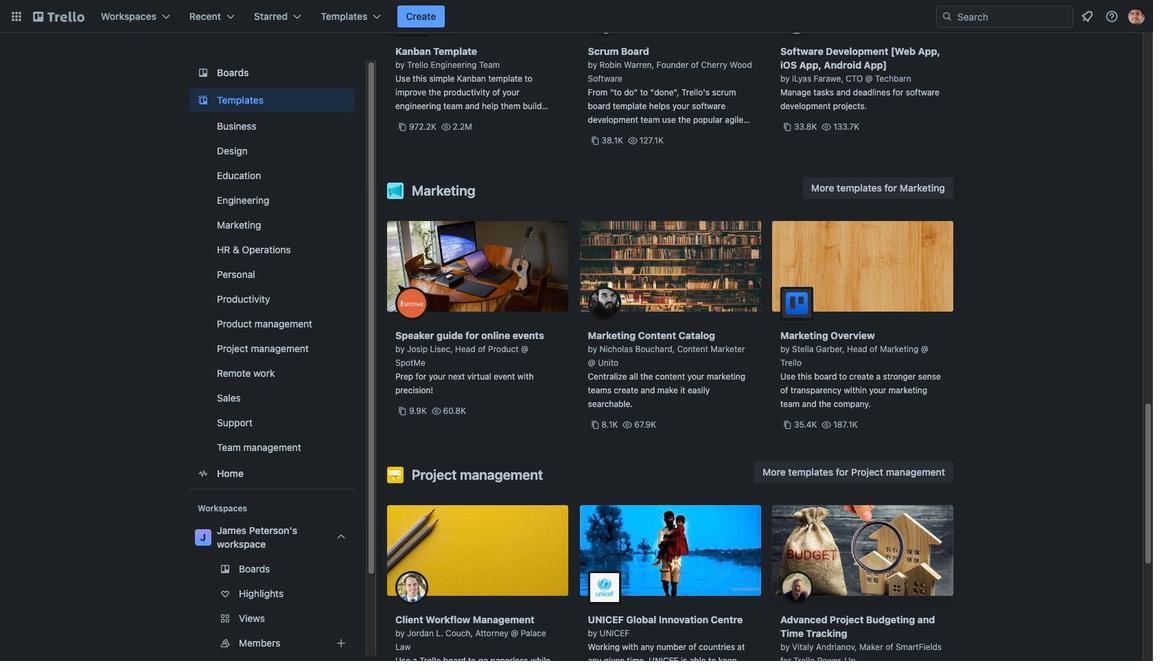 Task type: describe. For each thing, give the bounding box(es) containing it.
stella garber, head of marketing @ trello image
[[781, 287, 814, 320]]

switch to… image
[[10, 10, 23, 23]]

home image
[[195, 466, 212, 482]]

josip lisec, head of product @ spotme image
[[396, 287, 429, 320]]

Search field
[[937, 5, 1074, 27]]

vitaly andrianov, maker of smartfields for trello power-up image
[[781, 571, 814, 604]]

marketing icon image
[[387, 183, 404, 199]]

back to home image
[[33, 5, 84, 27]]

template board image
[[195, 92, 212, 109]]

board image
[[195, 65, 212, 81]]

unicef image
[[588, 571, 621, 604]]

open information menu image
[[1106, 10, 1119, 23]]

1 forward image from the top
[[352, 610, 369, 627]]

primary element
[[0, 0, 1154, 33]]

add image
[[333, 635, 350, 652]]

trello engineering team image
[[396, 3, 429, 36]]

james peterson (jamespeterson93) image
[[1129, 8, 1145, 25]]

2 forward image from the top
[[352, 635, 369, 652]]



Task type: vqa. For each thing, say whether or not it's contained in the screenshot.
targeted to the bottom
no



Task type: locate. For each thing, give the bounding box(es) containing it.
jordan l. couch, attorney @ palace law image
[[396, 571, 429, 604]]

0 notifications image
[[1080, 8, 1096, 25]]

robin warren, founder of cherry wood software image
[[588, 3, 753, 36]]

forward image
[[352, 610, 369, 627], [352, 635, 369, 652]]

1 vertical spatial forward image
[[352, 635, 369, 652]]

0 vertical spatial forward image
[[352, 610, 369, 627]]

nicholas bouchard, content marketer @ unito image
[[588, 287, 621, 320]]

ilyas farawe, cto @ techbarn image
[[781, 3, 946, 36]]

search image
[[942, 11, 953, 22]]

project management icon image
[[387, 467, 404, 483]]



